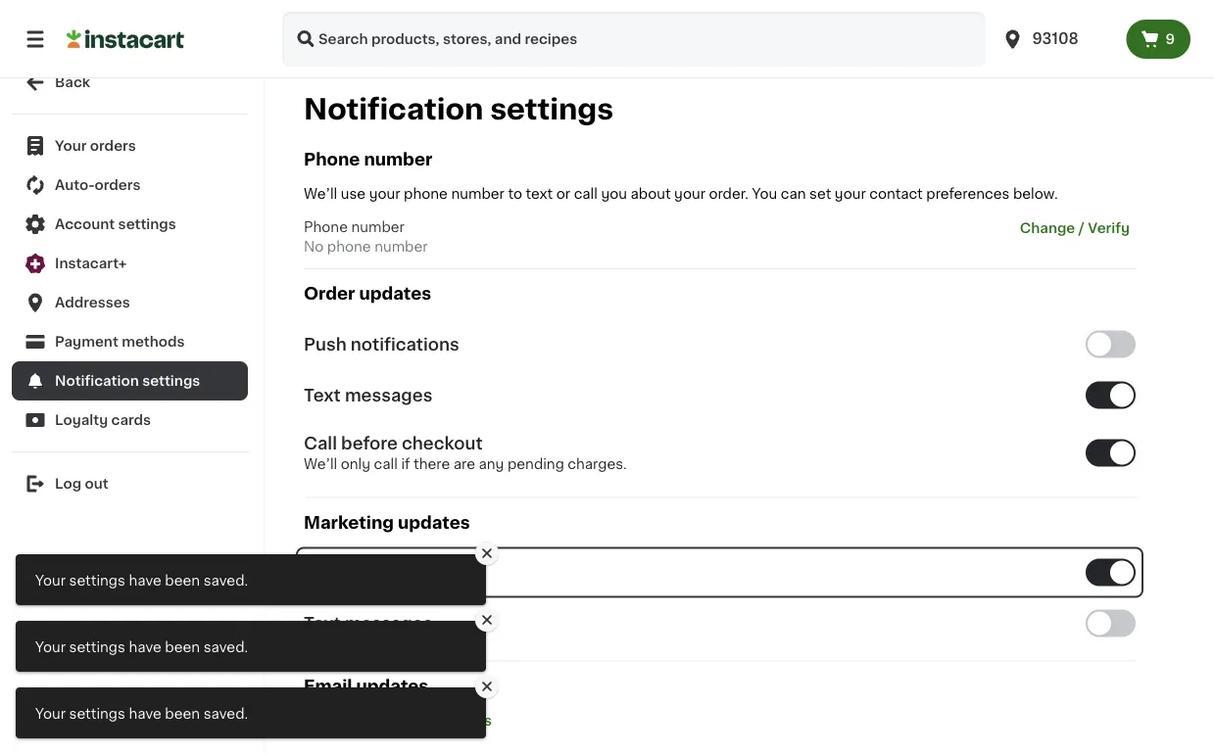 Task type: vqa. For each thing, say whether or not it's contained in the screenshot.
Marketing updates's Text
yes



Task type: locate. For each thing, give the bounding box(es) containing it.
number up use on the top left of page
[[364, 151, 432, 168]]

messages
[[345, 387, 433, 404], [345, 615, 433, 632]]

close toast image down any at the left
[[479, 546, 495, 562]]

phone
[[404, 187, 448, 201], [327, 240, 371, 254]]

we'll left use on the top left of page
[[304, 187, 337, 201]]

marketing
[[304, 514, 394, 531]]

0 horizontal spatial your
[[369, 187, 400, 201]]

email
[[364, 714, 403, 728]]

1 horizontal spatial notification settings
[[304, 96, 614, 123]]

1 93108 button from the left
[[993, 12, 1126, 67]]

log out
[[55, 477, 108, 491]]

text
[[526, 187, 553, 201]]

phone inside phone number no phone number
[[304, 221, 348, 234]]

text up call
[[304, 387, 341, 404]]

0 horizontal spatial phone
[[327, 240, 371, 254]]

None search field
[[282, 12, 985, 67]]

your
[[55, 139, 87, 153], [35, 574, 66, 588], [35, 640, 66, 654], [35, 707, 66, 721]]

1 we'll from the top
[[304, 187, 337, 201]]

your right "set"
[[835, 187, 866, 201]]

2 have from the top
[[129, 640, 162, 654]]

2 text from the top
[[304, 615, 341, 632]]

below.
[[1013, 187, 1058, 201]]

methods
[[122, 335, 185, 349]]

1 horizontal spatial notification
[[304, 96, 484, 123]]

1 phone from the top
[[304, 151, 360, 168]]

orders up account settings
[[95, 178, 141, 192]]

0 horizontal spatial notification settings
[[55, 374, 200, 388]]

email
[[304, 678, 352, 695]]

0 vertical spatial updates
[[359, 286, 431, 303]]

0 horizontal spatial call
[[374, 457, 398, 471]]

1 horizontal spatial your
[[674, 187, 706, 201]]

call left if
[[374, 457, 398, 471]]

2 close toast image from the top
[[479, 612, 495, 628]]

2 vertical spatial saved.
[[204, 707, 248, 721]]

text messages up the before
[[304, 387, 433, 404]]

back link
[[12, 63, 248, 102]]

charges.
[[568, 457, 627, 471]]

phone up no
[[304, 221, 348, 234]]

1 vertical spatial phone
[[327, 240, 371, 254]]

saved.
[[204, 574, 248, 588], [204, 640, 248, 654], [204, 707, 248, 721]]

account
[[55, 218, 115, 231]]

number down use on the top left of page
[[351, 221, 405, 234]]

text messages for marketing
[[304, 615, 433, 632]]

preferences
[[926, 187, 1010, 201], [406, 714, 492, 728]]

1 vertical spatial saved.
[[204, 640, 248, 654]]

phone number no phone number
[[304, 221, 428, 254]]

0 vertical spatial saved.
[[204, 574, 248, 588]]

2 horizontal spatial your
[[835, 187, 866, 201]]

phone for phone number no phone number
[[304, 221, 348, 234]]

your settings have been saved. for 2nd close toast icon from the bottom of the page
[[35, 574, 248, 588]]

call before checkout we'll only call if there are any pending charges.
[[304, 435, 627, 471]]

notification up 'phone number'
[[304, 96, 484, 123]]

1 close toast image from the top
[[479, 546, 495, 562]]

orders
[[90, 139, 136, 153], [95, 178, 141, 192]]

2 text messages from the top
[[304, 615, 433, 632]]

manage
[[304, 714, 361, 728]]

1 vertical spatial text messages
[[304, 615, 433, 632]]

updates up notifications
[[359, 286, 431, 303]]

number left to
[[451, 187, 505, 201]]

preferences left below.
[[926, 187, 1010, 201]]

0 vertical spatial messages
[[345, 387, 433, 404]]

1 vertical spatial have
[[129, 640, 162, 654]]

call right or
[[574, 187, 598, 201]]

2 messages from the top
[[345, 615, 433, 632]]

0 vertical spatial have
[[129, 574, 162, 588]]

marketing updates
[[304, 514, 470, 531]]

any
[[479, 457, 504, 471]]

1 vertical spatial notification settings
[[55, 374, 200, 388]]

phone inside phone number no phone number
[[327, 240, 371, 254]]

notification
[[304, 96, 484, 123], [55, 374, 139, 388]]

call
[[574, 187, 598, 201], [374, 457, 398, 471]]

or
[[556, 187, 570, 201]]

updates for email updates
[[356, 678, 428, 695]]

notification settings inside the notification settings link
[[55, 374, 200, 388]]

3 your from the left
[[835, 187, 866, 201]]

your settings have been saved. for close toast image
[[35, 707, 248, 721]]

3 your settings have been saved. from the top
[[35, 707, 248, 721]]

notifications
[[351, 336, 459, 353]]

you
[[752, 187, 777, 201]]

can
[[781, 187, 806, 201]]

push notifications
[[304, 336, 459, 353]]

phone for no
[[327, 240, 371, 254]]

9 button
[[1126, 20, 1191, 59]]

1 vertical spatial updates
[[398, 514, 470, 531]]

0 vertical spatial your settings have been saved.
[[35, 574, 248, 588]]

change / verify
[[1020, 222, 1130, 235]]

text messages
[[304, 387, 433, 404], [304, 615, 433, 632]]

0 vertical spatial notification settings
[[304, 96, 614, 123]]

1 text messages from the top
[[304, 387, 433, 404]]

there
[[414, 457, 450, 471]]

close toast image
[[479, 679, 495, 695]]

settings
[[490, 96, 614, 123], [118, 218, 176, 231], [142, 374, 200, 388], [69, 574, 125, 588], [69, 640, 125, 654], [69, 707, 125, 721]]

9
[[1166, 32, 1175, 46]]

text for order updates
[[304, 387, 341, 404]]

1 vertical spatial close toast image
[[479, 612, 495, 628]]

0 vertical spatial we'll
[[304, 187, 337, 201]]

2 your settings have been saved. from the top
[[35, 640, 248, 654]]

0 vertical spatial text messages
[[304, 387, 433, 404]]

email updates
[[304, 678, 428, 695]]

close toast image up close toast image
[[479, 612, 495, 628]]

0 vertical spatial call
[[574, 187, 598, 201]]

close toast image
[[479, 546, 495, 562], [479, 612, 495, 628]]

2 been from the top
[[165, 640, 200, 654]]

your orders link
[[12, 126, 248, 166]]

change
[[1020, 222, 1075, 235]]

notification up loyalty cards
[[55, 374, 139, 388]]

phone right no
[[327, 240, 371, 254]]

instacart+ link
[[12, 244, 248, 283]]

phone down 'phone number'
[[404, 187, 448, 201]]

order
[[304, 286, 355, 303]]

cards
[[111, 414, 151, 427]]

change / verify button
[[1014, 218, 1136, 239]]

1 vertical spatial text
[[304, 615, 341, 632]]

messages up email updates
[[345, 615, 433, 632]]

orders inside "link"
[[95, 178, 141, 192]]

updates down there
[[398, 514, 470, 531]]

updates
[[359, 286, 431, 303], [398, 514, 470, 531], [356, 678, 428, 695]]

2 vertical spatial been
[[165, 707, 200, 721]]

1 text from the top
[[304, 387, 341, 404]]

2 vertical spatial have
[[129, 707, 162, 721]]

1 vertical spatial phone
[[304, 221, 348, 234]]

phone up use on the top left of page
[[304, 151, 360, 168]]

1 horizontal spatial preferences
[[926, 187, 1010, 201]]

1 vertical spatial preferences
[[406, 714, 492, 728]]

your left order.
[[674, 187, 706, 201]]

1 horizontal spatial call
[[574, 187, 598, 201]]

1 vertical spatial we'll
[[304, 457, 337, 471]]

your
[[369, 187, 400, 201], [674, 187, 706, 201], [835, 187, 866, 201]]

loyalty cards link
[[12, 401, 248, 440]]

1 vertical spatial call
[[374, 457, 398, 471]]

phone
[[304, 151, 360, 168], [304, 221, 348, 234]]

1 vertical spatial messages
[[345, 615, 433, 632]]

3 been from the top
[[165, 707, 200, 721]]

orders up auto-orders
[[90, 139, 136, 153]]

0 vertical spatial notification
[[304, 96, 484, 123]]

updates up the manage email preferences
[[356, 678, 428, 695]]

1 been from the top
[[165, 574, 200, 588]]

2 phone from the top
[[304, 221, 348, 234]]

use
[[341, 187, 366, 201]]

have
[[129, 574, 162, 588], [129, 640, 162, 654], [129, 707, 162, 721]]

messages down push notifications
[[345, 387, 433, 404]]

text messages up email updates
[[304, 615, 433, 632]]

number
[[364, 151, 432, 168], [451, 187, 505, 201], [351, 221, 405, 234], [375, 240, 428, 254]]

2 vertical spatial your settings have been saved.
[[35, 707, 248, 721]]

2 we'll from the top
[[304, 457, 337, 471]]

push
[[304, 336, 347, 353]]

1 vertical spatial been
[[165, 640, 200, 654]]

been for 2nd close toast icon from the bottom of the page
[[165, 574, 200, 588]]

0 vertical spatial phone
[[304, 151, 360, 168]]

0 vertical spatial been
[[165, 574, 200, 588]]

order updates
[[304, 286, 431, 303]]

1 horizontal spatial phone
[[404, 187, 448, 201]]

we'll
[[304, 187, 337, 201], [304, 457, 337, 471]]

3 have from the top
[[129, 707, 162, 721]]

instacart+
[[55, 257, 127, 270]]

1 vertical spatial your settings have been saved.
[[35, 640, 248, 654]]

no
[[304, 240, 324, 254]]

1 messages from the top
[[345, 387, 433, 404]]

0 horizontal spatial notification
[[55, 374, 139, 388]]

manage email preferences
[[304, 714, 492, 728]]

text
[[304, 387, 341, 404], [304, 615, 341, 632]]

93108
[[1032, 32, 1079, 46]]

phone for phone number
[[304, 151, 360, 168]]

0 vertical spatial text
[[304, 387, 341, 404]]

we'll down call
[[304, 457, 337, 471]]

account settings link
[[12, 205, 248, 244]]

2 93108 button from the left
[[1001, 12, 1119, 67]]

1 your from the left
[[369, 187, 400, 201]]

updates for order updates
[[359, 286, 431, 303]]

your settings have been saved.
[[35, 574, 248, 588], [35, 640, 248, 654], [35, 707, 248, 721]]

0 vertical spatial phone
[[404, 187, 448, 201]]

2 vertical spatial updates
[[356, 678, 428, 695]]

93108 button
[[993, 12, 1126, 67], [1001, 12, 1119, 67]]

0 vertical spatial preferences
[[926, 187, 1010, 201]]

preferences down close toast image
[[406, 714, 492, 728]]

Search field
[[282, 12, 985, 67]]

0 horizontal spatial preferences
[[406, 714, 492, 728]]

log out link
[[12, 465, 248, 504]]

1 vertical spatial orders
[[95, 178, 141, 192]]

your right use on the top left of page
[[369, 187, 400, 201]]

payment methods
[[55, 335, 185, 349]]

been
[[165, 574, 200, 588], [165, 640, 200, 654], [165, 707, 200, 721]]

1 your settings have been saved. from the top
[[35, 574, 248, 588]]

if
[[401, 457, 410, 471]]

your orders
[[55, 139, 136, 153]]

auto-orders link
[[12, 166, 248, 205]]

text up email
[[304, 615, 341, 632]]

0 vertical spatial orders
[[90, 139, 136, 153]]

notification settings
[[304, 96, 614, 123], [55, 374, 200, 388]]

2 saved. from the top
[[204, 640, 248, 654]]

0 vertical spatial close toast image
[[479, 546, 495, 562]]

your settings have been saved. for second close toast icon
[[35, 640, 248, 654]]



Task type: describe. For each thing, give the bounding box(es) containing it.
number up order updates
[[375, 240, 428, 254]]

verify
[[1088, 222, 1130, 235]]

been for close toast image
[[165, 707, 200, 721]]

you
[[601, 187, 627, 201]]

loyalty
[[55, 414, 108, 427]]

about
[[631, 187, 671, 201]]

log
[[55, 477, 81, 491]]

checkout
[[402, 435, 483, 452]]

settings inside the notification settings link
[[142, 374, 200, 388]]

payment
[[55, 335, 118, 349]]

settings inside account settings link
[[118, 218, 176, 231]]

back
[[55, 75, 90, 89]]

payment methods link
[[12, 322, 248, 362]]

been for second close toast icon
[[165, 640, 200, 654]]

account settings
[[55, 218, 176, 231]]

orders for your orders
[[90, 139, 136, 153]]

1 have from the top
[[129, 574, 162, 588]]

phone number
[[304, 151, 432, 168]]

auto-orders
[[55, 178, 141, 192]]

manage email preferences link
[[304, 714, 492, 728]]

orders for auto-orders
[[95, 178, 141, 192]]

out
[[85, 477, 108, 491]]

messages for order
[[345, 387, 433, 404]]

are
[[454, 457, 475, 471]]

/
[[1079, 222, 1085, 235]]

set
[[810, 187, 831, 201]]

call inside call before checkout we'll only call if there are any pending charges.
[[374, 457, 398, 471]]

to
[[508, 187, 522, 201]]

1 saved. from the top
[[204, 574, 248, 588]]

call
[[304, 435, 337, 452]]

pending
[[508, 457, 564, 471]]

2 your from the left
[[674, 187, 706, 201]]

before
[[341, 435, 398, 452]]

we'll inside call before checkout we'll only call if there are any pending charges.
[[304, 457, 337, 471]]

contact
[[869, 187, 923, 201]]

order.
[[709, 187, 749, 201]]

we'll use your phone number to text or call you about your order. you can set your contact preferences below.
[[304, 187, 1058, 201]]

text for marketing updates
[[304, 615, 341, 632]]

notification settings link
[[12, 362, 248, 401]]

addresses link
[[12, 283, 248, 322]]

only
[[341, 457, 370, 471]]

instacart logo image
[[67, 27, 184, 51]]

messages for marketing
[[345, 615, 433, 632]]

phone for your
[[404, 187, 448, 201]]

updates for marketing updates
[[398, 514, 470, 531]]

1 vertical spatial notification
[[55, 374, 139, 388]]

3 saved. from the top
[[204, 707, 248, 721]]

auto-
[[55, 178, 95, 192]]

loyalty cards
[[55, 414, 151, 427]]

addresses
[[55, 296, 130, 310]]

text messages for order
[[304, 387, 433, 404]]



